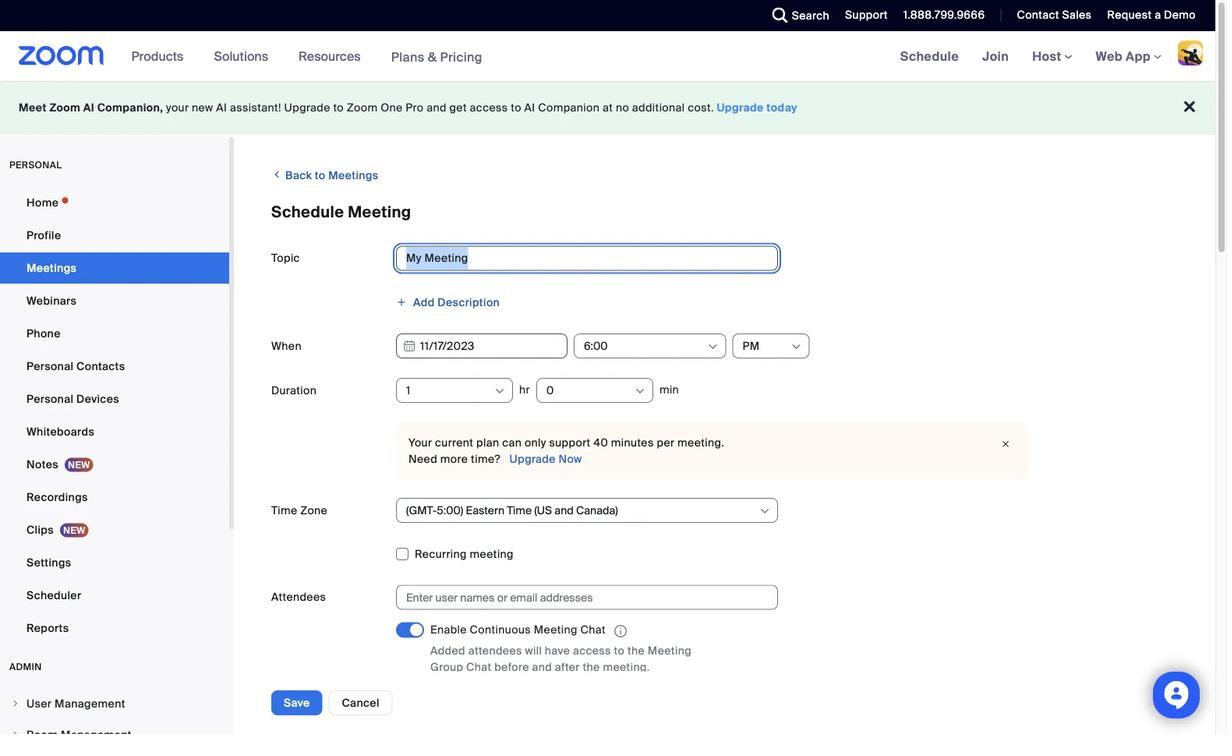 Task type: vqa. For each thing, say whether or not it's contained in the screenshot.
the 0 on the left bottom of the page
yes



Task type: locate. For each thing, give the bounding box(es) containing it.
1 ai from the left
[[83, 101, 94, 115]]

0 vertical spatial and
[[427, 101, 447, 115]]

0 vertical spatial right image
[[11, 700, 20, 709]]

1 vertical spatial right image
[[11, 731, 20, 735]]

0 vertical spatial schedule
[[901, 48, 960, 64]]

banner
[[0, 31, 1216, 82]]

0 horizontal spatial zoom
[[50, 101, 81, 115]]

add description
[[413, 295, 500, 310]]

0 vertical spatial show options image
[[634, 385, 647, 398]]

1 vertical spatial access
[[573, 644, 612, 658]]

and left the get
[[427, 101, 447, 115]]

id
[[318, 701, 330, 715]]

schedule inside the meetings navigation
[[901, 48, 960, 64]]

access right the get
[[470, 101, 508, 115]]

to down learn more about enable continuous meeting chat image at the bottom of page
[[614, 644, 625, 658]]

contact
[[1018, 8, 1060, 22]]

pm button
[[743, 335, 790, 358]]

to down resources dropdown button
[[333, 101, 344, 115]]

right image down the admin
[[11, 731, 20, 735]]

show options image
[[707, 341, 720, 353], [791, 341, 803, 353], [494, 385, 506, 398]]

additional
[[633, 101, 685, 115]]

scheduler link
[[0, 580, 229, 612]]

show options image for pm
[[791, 341, 803, 353]]

add image
[[396, 297, 407, 308]]

meeting.
[[678, 436, 725, 451], [603, 660, 650, 675]]

0 horizontal spatial show options image
[[634, 385, 647, 398]]

phone link
[[0, 318, 229, 349]]

2 horizontal spatial show options image
[[791, 341, 803, 353]]

meet zoom ai companion, your new ai assistant! upgrade to zoom one pro and get access to ai companion at no additional cost. upgrade today
[[19, 101, 798, 115]]

zoom
[[50, 101, 81, 115], [347, 101, 378, 115]]

management
[[55, 697, 125, 711]]

0 vertical spatial meetings
[[329, 169, 379, 183]]

after
[[555, 660, 580, 675]]

chat down the attendees
[[467, 660, 492, 675]]

solutions
[[214, 48, 268, 64]]

1 horizontal spatial and
[[532, 660, 552, 675]]

personal devices
[[27, 392, 119, 406]]

ai left companion,
[[83, 101, 94, 115]]

meetings
[[329, 169, 379, 183], [27, 261, 77, 275]]

support
[[550, 436, 591, 451]]

0 horizontal spatial and
[[427, 101, 447, 115]]

before
[[495, 660, 529, 675]]

When text field
[[396, 334, 568, 359]]

access down enable continuous meeting chat application
[[573, 644, 612, 658]]

0 horizontal spatial ai
[[83, 101, 94, 115]]

personal contacts
[[27, 359, 125, 374]]

1.888.799.9666
[[904, 8, 986, 22]]

schedule down back
[[271, 202, 344, 222]]

schedule for schedule
[[901, 48, 960, 64]]

add description button
[[396, 291, 500, 314]]

products button
[[132, 31, 191, 81]]

meeting. down learn more about enable continuous meeting chat image at the bottom of page
[[603, 660, 650, 675]]

1.888.799.9666 button
[[892, 0, 990, 31], [904, 8, 986, 22]]

1 horizontal spatial chat
[[581, 624, 606, 638]]

support
[[846, 8, 888, 22]]

show options image right pm popup button
[[791, 341, 803, 353]]

1 right image from the top
[[11, 700, 20, 709]]

personal down phone
[[27, 359, 74, 374]]

pricing
[[440, 49, 483, 65]]

personal
[[27, 359, 74, 374], [27, 392, 74, 406]]

and down will
[[532, 660, 552, 675]]

1 horizontal spatial access
[[573, 644, 612, 658]]

your
[[166, 101, 189, 115]]

home
[[27, 195, 59, 210]]

personal
[[9, 159, 62, 171]]

show options image for 1
[[494, 385, 506, 398]]

resources button
[[299, 31, 368, 81]]

1 horizontal spatial meetings
[[329, 169, 379, 183]]

menu item
[[0, 721, 229, 735]]

1 vertical spatial meeting.
[[603, 660, 650, 675]]

2 horizontal spatial ai
[[525, 101, 536, 115]]

3 ai from the left
[[525, 101, 536, 115]]

1 vertical spatial show options image
[[759, 506, 772, 518]]

phone
[[27, 326, 61, 341]]

ai left companion
[[525, 101, 536, 115]]

upgrade today link
[[717, 101, 798, 115]]

0 vertical spatial the
[[628, 644, 645, 658]]

0 horizontal spatial upgrade
[[284, 101, 331, 115]]

meetings up schedule meeting
[[329, 169, 379, 183]]

today
[[767, 101, 798, 115]]

0 horizontal spatial meeting.
[[603, 660, 650, 675]]

right image left user
[[11, 700, 20, 709]]

select start time text field
[[584, 335, 706, 358]]

0 horizontal spatial chat
[[467, 660, 492, 675]]

products
[[132, 48, 184, 64]]

settings link
[[0, 548, 229, 579]]

cost.
[[688, 101, 714, 115]]

join
[[983, 48, 1010, 64]]

zoom left one
[[347, 101, 378, 115]]

1 horizontal spatial upgrade
[[510, 452, 556, 467]]

personal for personal devices
[[27, 392, 74, 406]]

product information navigation
[[120, 31, 495, 82]]

0 horizontal spatial show options image
[[494, 385, 506, 398]]

now
[[559, 452, 582, 467]]

user management
[[27, 697, 125, 711]]

upgrade right "cost."
[[717, 101, 764, 115]]

zoom logo image
[[19, 46, 104, 66]]

1 horizontal spatial zoom
[[347, 101, 378, 115]]

assistant!
[[230, 101, 281, 115]]

meetings up the "webinars"
[[27, 261, 77, 275]]

meeting
[[470, 548, 514, 562]]

1 vertical spatial personal
[[27, 392, 74, 406]]

home link
[[0, 187, 229, 218]]

2 personal from the top
[[27, 392, 74, 406]]

host button
[[1033, 48, 1073, 64]]

schedule down 1.888.799.9666
[[901, 48, 960, 64]]

at
[[603, 101, 613, 115]]

0 vertical spatial chat
[[581, 624, 606, 638]]

1 vertical spatial schedule
[[271, 202, 344, 222]]

1.888.799.9666 button up schedule link
[[904, 8, 986, 22]]

0 horizontal spatial the
[[583, 660, 600, 675]]

the down learn more about enable continuous meeting chat image at the bottom of page
[[628, 644, 645, 658]]

0 horizontal spatial meetings
[[27, 261, 77, 275]]

1 horizontal spatial schedule
[[901, 48, 960, 64]]

schedule for schedule meeting
[[271, 202, 344, 222]]

schedule link
[[889, 31, 971, 81]]

the right the after
[[583, 660, 600, 675]]

show options image
[[634, 385, 647, 398], [759, 506, 772, 518]]

1 vertical spatial the
[[583, 660, 600, 675]]

0 horizontal spatial access
[[470, 101, 508, 115]]

web
[[1096, 48, 1123, 64]]

2 ai from the left
[[216, 101, 227, 115]]

min
[[660, 383, 680, 397]]

upgrade down only on the left bottom
[[510, 452, 556, 467]]

will
[[525, 644, 542, 658]]

chat inside application
[[581, 624, 606, 638]]

upgrade inside your current plan can only support 40 minutes per meeting. need more time? upgrade now
[[510, 452, 556, 467]]

0 horizontal spatial schedule
[[271, 202, 344, 222]]

0 vertical spatial personal
[[27, 359, 74, 374]]

settings
[[27, 556, 71, 570]]

zoom right meet
[[50, 101, 81, 115]]

clips
[[27, 523, 54, 537]]

Topic text field
[[396, 246, 779, 271]]

0 vertical spatial access
[[470, 101, 508, 115]]

access
[[470, 101, 508, 115], [573, 644, 612, 658]]

meeting. right per
[[678, 436, 725, 451]]

recordings
[[27, 490, 88, 505]]

1 horizontal spatial the
[[628, 644, 645, 658]]

webinars link
[[0, 286, 229, 317]]

chat left learn more about enable continuous meeting chat image at the bottom of page
[[581, 624, 606, 638]]

and inside added attendees will have access to the meeting group chat before and after the meeting.
[[532, 660, 552, 675]]

request a demo link
[[1096, 0, 1216, 31], [1108, 8, 1197, 22]]

ai right new
[[216, 101, 227, 115]]

chat
[[581, 624, 606, 638], [467, 660, 492, 675]]

0
[[547, 383, 554, 398]]

meet zoom ai companion, footer
[[0, 81, 1216, 135]]

time?
[[471, 452, 501, 467]]

personal up whiteboards
[[27, 392, 74, 406]]

cancel
[[342, 696, 380, 711]]

1 horizontal spatial ai
[[216, 101, 227, 115]]

upgrade down the product information navigation
[[284, 101, 331, 115]]

1 vertical spatial meetings
[[27, 261, 77, 275]]

show options image left hr
[[494, 385, 506, 398]]

to left companion
[[511, 101, 522, 115]]

1 vertical spatial chat
[[467, 660, 492, 675]]

1 horizontal spatial meeting.
[[678, 436, 725, 451]]

hr
[[520, 383, 530, 397]]

close image
[[997, 437, 1016, 452]]

right image
[[11, 700, 20, 709], [11, 731, 20, 735]]

show options image left pm
[[707, 341, 720, 353]]

app
[[1126, 48, 1151, 64]]

2 zoom from the left
[[347, 101, 378, 115]]

schedule
[[901, 48, 960, 64], [271, 202, 344, 222]]

plans & pricing link
[[391, 49, 483, 65], [391, 49, 483, 65]]

meetings navigation
[[889, 31, 1216, 82]]

personal menu menu
[[0, 187, 229, 646]]

1 vertical spatial and
[[532, 660, 552, 675]]

upgrade
[[284, 101, 331, 115], [717, 101, 764, 115], [510, 452, 556, 467]]

1 personal from the top
[[27, 359, 74, 374]]

reports link
[[0, 613, 229, 644]]

1.888.799.9666 button up join at the top right of page
[[892, 0, 990, 31]]

0 vertical spatial meeting.
[[678, 436, 725, 451]]

2 right image from the top
[[11, 731, 20, 735]]



Task type: describe. For each thing, give the bounding box(es) containing it.
request
[[1108, 8, 1153, 22]]

webinars
[[27, 294, 77, 308]]

zone
[[300, 504, 328, 518]]

plan
[[477, 436, 500, 451]]

pro
[[406, 101, 424, 115]]

enable continuous meeting chat application
[[431, 623, 727, 640]]

topic
[[271, 251, 300, 266]]

time
[[271, 504, 298, 518]]

schedule meeting
[[271, 202, 412, 222]]

access inside added attendees will have access to the meeting group chat before and after the meeting.
[[573, 644, 612, 658]]

continuous
[[470, 624, 531, 638]]

need
[[409, 452, 438, 467]]

group
[[431, 660, 464, 675]]

more
[[441, 452, 468, 467]]

new
[[192, 101, 213, 115]]

profile
[[27, 228, 61, 243]]

40
[[594, 436, 609, 451]]

save button
[[271, 691, 323, 716]]

and inside meet zoom ai companion, footer
[[427, 101, 447, 115]]

when
[[271, 339, 302, 353]]

your
[[409, 436, 432, 451]]

meeting. inside your current plan can only support 40 minutes per meeting. need more time? upgrade now
[[678, 436, 725, 451]]

banner containing products
[[0, 31, 1216, 82]]

have
[[545, 644, 570, 658]]

back to meetings link
[[271, 162, 379, 188]]

&
[[428, 49, 437, 65]]

sales
[[1063, 8, 1092, 22]]

0 button
[[547, 379, 633, 403]]

duration
[[271, 383, 317, 398]]

whiteboards link
[[0, 417, 229, 448]]

Persistent Chat, enter email address,Enter user names or email addresses text field
[[406, 586, 754, 610]]

pm
[[743, 339, 760, 353]]

one
[[381, 101, 403, 115]]

select time zone text field
[[406, 499, 758, 523]]

demo
[[1165, 8, 1197, 22]]

to inside added attendees will have access to the meeting group chat before and after the meeting.
[[614, 644, 625, 658]]

1 horizontal spatial show options image
[[707, 341, 720, 353]]

meet
[[19, 101, 47, 115]]

back
[[286, 169, 312, 183]]

meeting inside application
[[534, 624, 578, 638]]

minutes
[[611, 436, 654, 451]]

search
[[792, 8, 830, 23]]

enable continuous meeting chat
[[431, 624, 606, 638]]

to right back
[[315, 169, 326, 183]]

meeting id option group
[[396, 695, 1179, 720]]

right image inside user management menu item
[[11, 700, 20, 709]]

personal for personal contacts
[[27, 359, 74, 374]]

solutions button
[[214, 31, 275, 81]]

recordings link
[[0, 482, 229, 513]]

attendees
[[469, 644, 522, 658]]

profile picture image
[[1179, 41, 1204, 66]]

added
[[431, 644, 466, 658]]

no
[[616, 101, 630, 115]]

user management menu item
[[0, 690, 229, 719]]

personal contacts link
[[0, 351, 229, 382]]

personal devices link
[[0, 384, 229, 415]]

cancel button
[[329, 691, 393, 716]]

scheduler
[[27, 589, 81, 603]]

user
[[27, 697, 52, 711]]

contact sales
[[1018, 8, 1092, 22]]

whiteboards
[[27, 425, 95, 439]]

save
[[284, 696, 310, 711]]

reports
[[27, 621, 69, 636]]

meeting. inside added attendees will have access to the meeting group chat before and after the meeting.
[[603, 660, 650, 675]]

attendees
[[271, 591, 326, 605]]

get
[[450, 101, 467, 115]]

host
[[1033, 48, 1065, 64]]

add
[[413, 295, 435, 310]]

added attendees will have access to the meeting group chat before and after the meeting.
[[431, 644, 692, 675]]

only
[[525, 436, 547, 451]]

resources
[[299, 48, 361, 64]]

access inside meet zoom ai companion, footer
[[470, 101, 508, 115]]

companion
[[538, 101, 600, 115]]

meeting id
[[271, 701, 330, 715]]

plans & pricing
[[391, 49, 483, 65]]

1 button
[[406, 379, 493, 403]]

time zone
[[271, 504, 328, 518]]

clips link
[[0, 515, 229, 546]]

recurring meeting
[[415, 548, 514, 562]]

upgrade now link
[[507, 452, 582, 467]]

chat inside added attendees will have access to the meeting group chat before and after the meeting.
[[467, 660, 492, 675]]

companion,
[[97, 101, 163, 115]]

meeting inside added attendees will have access to the meeting group chat before and after the meeting.
[[648, 644, 692, 658]]

1 horizontal spatial show options image
[[759, 506, 772, 518]]

profile link
[[0, 220, 229, 251]]

notes
[[27, 458, 59, 472]]

description
[[438, 295, 500, 310]]

request a demo
[[1108, 8, 1197, 22]]

1
[[406, 383, 411, 398]]

admin
[[9, 662, 42, 674]]

contacts
[[76, 359, 125, 374]]

2 horizontal spatial upgrade
[[717, 101, 764, 115]]

devices
[[76, 392, 119, 406]]

1 zoom from the left
[[50, 101, 81, 115]]

left image
[[271, 167, 283, 183]]

learn more about enable continuous meeting chat image
[[610, 624, 632, 639]]

can
[[503, 436, 522, 451]]

meetings link
[[0, 253, 229, 284]]

current
[[435, 436, 474, 451]]

admin menu menu
[[0, 690, 229, 735]]

web app
[[1096, 48, 1151, 64]]

meetings inside "personal menu" menu
[[27, 261, 77, 275]]



